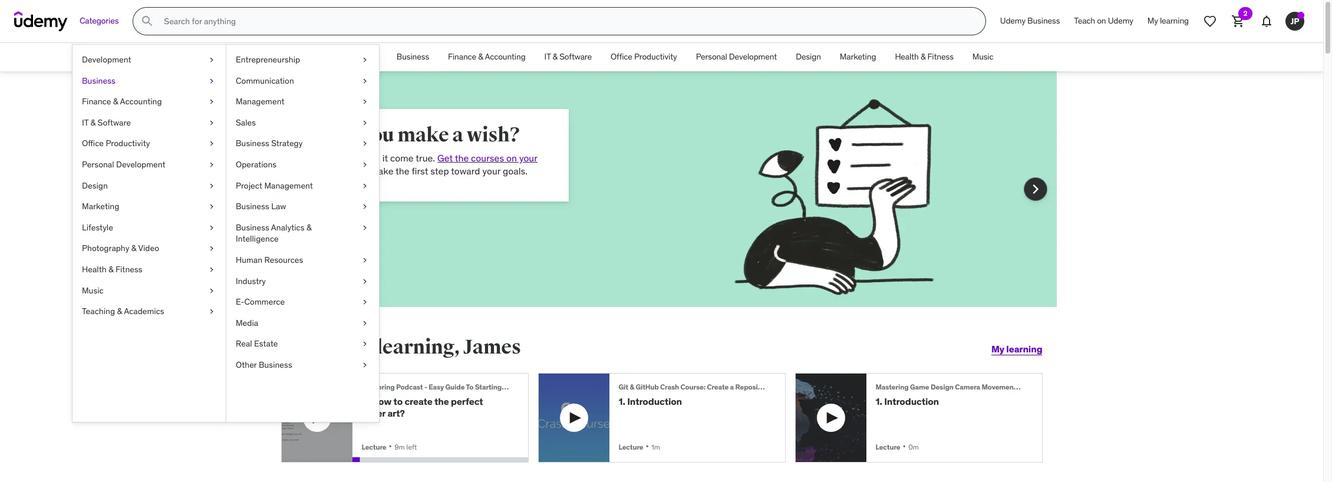 Task type: vqa. For each thing, say whether or not it's contained in the screenshot.
bottommost Fundamentals
no



Task type: describe. For each thing, give the bounding box(es) containing it.
& inside business analytics & intelligence
[[307, 222, 312, 233]]

lecture • 0m
[[876, 440, 919, 452]]

other
[[236, 360, 257, 370]]

business analytics & intelligence link
[[226, 217, 379, 250]]

personal development link for health & fitness
[[687, 43, 787, 71]]

industry
[[236, 276, 266, 286]]

0 horizontal spatial music
[[82, 285, 104, 296]]

video
[[138, 243, 159, 254]]

it for health & fitness
[[545, 51, 551, 62]]

art?
[[388, 407, 405, 419]]

finance & accounting for health & fitness
[[448, 51, 526, 62]]

marketing link for lifestyle
[[73, 196, 226, 217]]

media link
[[226, 313, 379, 334]]

personal development for lifestyle
[[82, 159, 165, 170]]

arcade
[[1029, 383, 1052, 392]]

intelligence
[[236, 234, 279, 244]]

0 horizontal spatial my learning link
[[992, 336, 1043, 364]]

it & software link for lifestyle
[[73, 113, 226, 134]]

accounting for lifestyle
[[120, 96, 162, 107]]

project management
[[236, 180, 313, 191]]

communication link
[[226, 71, 379, 92]]

you have alerts image
[[1298, 12, 1305, 19]]

development link for lifestyle
[[73, 50, 226, 71]]

lecture • 1m
[[619, 440, 661, 452]]

and take the first step toward your goals.
[[355, 165, 528, 177]]

finance & accounting link for health & fitness
[[439, 43, 535, 71]]

marketing link for health & fitness
[[831, 43, 886, 71]]

lecture for from
[[619, 443, 644, 452]]

0m
[[909, 443, 919, 452]]

course:
[[681, 383, 706, 392]]

xsmall image for business strategy
[[360, 138, 370, 150]]

project management link
[[226, 175, 379, 196]]

office productivity for health & fitness
[[611, 51, 677, 62]]

health for bottom the health & fitness link
[[82, 264, 106, 275]]

photography & video link
[[73, 238, 226, 259]]

step
[[431, 165, 449, 177]]

1. inside mastering game design camera movements in arcade studio 1. introduction
[[876, 396, 883, 408]]

1 horizontal spatial my learning
[[1148, 15, 1190, 26]]

teaching & academics link
[[73, 301, 226, 322]]

xsmall image for office productivity
[[207, 138, 216, 150]]

camera
[[956, 383, 981, 392]]

mastering podcast -  easy guide to starting your podcast 3. how to create the perfect cover art?
[[362, 383, 546, 419]]

it for lifestyle
[[82, 117, 89, 128]]

business law link
[[226, 196, 379, 217]]

1 podcast from the left
[[396, 383, 423, 392]]

photography
[[82, 243, 129, 254]]

github
[[636, 383, 659, 392]]

teach
[[1075, 15, 1096, 26]]

studio
[[1054, 383, 1076, 392]]

my for the rightmost my learning link
[[1148, 15, 1159, 26]]

xsmall image for personal development
[[207, 159, 216, 171]]

finance & accounting for lifestyle
[[82, 96, 162, 107]]

1. introduction link for scratch!
[[619, 396, 766, 408]]

0 horizontal spatial my learning
[[992, 343, 1043, 355]]

on inside teach on udemy "link"
[[1098, 15, 1107, 26]]

get the courses on your wishlist link
[[323, 152, 538, 177]]

entrepreneurship
[[236, 54, 300, 65]]

0 vertical spatial music
[[973, 51, 994, 62]]

you
[[361, 123, 394, 147]]

1 horizontal spatial health & fitness
[[896, 51, 954, 62]]

real estate link
[[226, 334, 379, 355]]

mastering game design camera movements in arcade studio 1. introduction
[[876, 383, 1076, 408]]

udemy image
[[14, 11, 68, 31]]

previous image
[[279, 180, 298, 199]]

xsmall image for teaching & academics
[[207, 306, 216, 318]]

xsmall image for it & software
[[207, 117, 216, 129]]

xsmall image for health & fitness
[[207, 264, 216, 276]]

true.
[[416, 152, 435, 164]]

xsmall image for photography & video
[[207, 243, 216, 255]]

other business link
[[226, 355, 379, 376]]

sales
[[236, 117, 256, 128]]

• for from
[[646, 440, 650, 452]]

introduction inside mastering game design camera movements in arcade studio 1. introduction
[[885, 396, 940, 408]]

business link for health & fitness
[[387, 43, 439, 71]]

office productivity link for health & fitness
[[602, 43, 687, 71]]

0 vertical spatial music link
[[964, 43, 1004, 71]]

create
[[707, 383, 729, 392]]

1 vertical spatial fitness
[[116, 264, 142, 275]]

teach on udemy link
[[1068, 7, 1141, 35]]

media
[[236, 318, 258, 328]]

a inside git & github crash course: create a repository from scratch! 1. introduction
[[731, 383, 734, 392]]

make for it
[[357, 152, 380, 164]]

finance for lifestyle
[[82, 96, 111, 107]]

my for the leftmost my learning link
[[992, 343, 1005, 355]]

xsmall image for management
[[360, 96, 370, 108]]

finance for health & fitness
[[448, 51, 477, 62]]

create
[[405, 396, 433, 408]]

& inside git & github crash course: create a repository from scratch! 1. introduction
[[630, 383, 635, 392]]

0 vertical spatial fitness
[[928, 51, 954, 62]]

1 horizontal spatial learning
[[1161, 15, 1190, 26]]

wishlist
[[323, 165, 355, 177]]

how
[[372, 396, 392, 408]]

3.
[[362, 396, 370, 408]]

left
[[407, 443, 417, 452]]

to
[[466, 383, 474, 392]]

did
[[323, 123, 357, 147]]

xsmall image for finance & accounting
[[207, 96, 216, 108]]

1 vertical spatial health & fitness
[[82, 264, 142, 275]]

shopping cart with 2 items image
[[1232, 14, 1246, 28]]

it & software for health & fitness
[[545, 51, 592, 62]]

design inside mastering game design camera movements in arcade studio 1. introduction
[[931, 383, 954, 392]]

xsmall image for business law
[[360, 201, 370, 213]]

game
[[911, 383, 930, 392]]

movements
[[982, 383, 1021, 392]]

design link for health & fitness
[[787, 43, 831, 71]]

other business
[[236, 360, 292, 370]]

crash
[[661, 383, 679, 392]]

xsmall image for sales
[[360, 117, 370, 129]]

teach on udemy
[[1075, 15, 1134, 26]]

xsmall image for operations
[[360, 159, 370, 171]]

from
[[773, 383, 790, 392]]

software for lifestyle
[[98, 117, 131, 128]]

categories
[[80, 15, 119, 26]]

2 podcast from the left
[[519, 383, 546, 392]]

commerce
[[244, 297, 285, 307]]

0 horizontal spatial music link
[[73, 280, 226, 301]]

let's start learning, james
[[281, 335, 521, 360]]

scratch!
[[791, 383, 819, 392]]

carousel element
[[267, 71, 1057, 336]]

1 horizontal spatial health & fitness link
[[886, 43, 964, 71]]

finance & accounting link for lifestyle
[[73, 92, 226, 113]]

to inside "carousel" element
[[346, 152, 355, 164]]

resources
[[265, 255, 303, 265]]

udemy inside teach on udemy "link"
[[1109, 15, 1134, 26]]

take
[[375, 165, 394, 177]]

get the courses on your wishlist
[[323, 152, 538, 177]]

in
[[1022, 383, 1028, 392]]

business analytics & intelligence
[[236, 222, 312, 244]]

lecture • 9m left
[[362, 440, 417, 452]]

0 vertical spatial a
[[453, 123, 463, 147]]

personal for lifestyle
[[82, 159, 114, 170]]

entrepreneurship link
[[226, 50, 379, 71]]

start
[[328, 335, 373, 360]]

communication
[[236, 75, 294, 86]]

office for health & fitness
[[611, 51, 633, 62]]

get
[[438, 152, 453, 164]]

jp
[[1291, 16, 1300, 26]]

• for 1.
[[903, 440, 907, 452]]

1 vertical spatial health & fitness link
[[73, 259, 226, 280]]

time
[[323, 152, 344, 164]]

let's
[[281, 335, 325, 360]]

industry link
[[226, 271, 379, 292]]

xsmall image for business
[[207, 75, 216, 87]]

wishlist image
[[1204, 14, 1218, 28]]

goals.
[[503, 165, 528, 177]]

categories button
[[73, 7, 126, 35]]

photography & video
[[82, 243, 159, 254]]



Task type: locate. For each thing, give the bounding box(es) containing it.
toward
[[451, 165, 480, 177]]

human resources link
[[226, 250, 379, 271]]

xsmall image inside e-commerce link
[[360, 297, 370, 308]]

design link for lifestyle
[[73, 175, 226, 196]]

xsmall image inside it & software link
[[207, 117, 216, 129]]

0 horizontal spatial the
[[396, 165, 410, 177]]

• left 0m
[[903, 440, 907, 452]]

2 udemy from the left
[[1109, 15, 1134, 26]]

1 horizontal spatial music
[[973, 51, 994, 62]]

xsmall image inside project management "link"
[[360, 180, 370, 192]]

1 horizontal spatial business link
[[387, 43, 439, 71]]

1 horizontal spatial my
[[1148, 15, 1159, 26]]

submit search image
[[141, 14, 155, 28]]

a up get
[[453, 123, 463, 147]]

the down easy
[[435, 396, 449, 408]]

udemy business
[[1001, 15, 1061, 26]]

jp link
[[1282, 7, 1310, 35]]

1 vertical spatial it & software link
[[73, 113, 226, 134]]

1 horizontal spatial mastering
[[876, 383, 909, 392]]

xsmall image
[[207, 54, 216, 66], [207, 75, 216, 87], [207, 96, 216, 108], [360, 117, 370, 129], [360, 201, 370, 213], [207, 243, 216, 255], [207, 264, 216, 276], [207, 285, 216, 297], [207, 306, 216, 318], [360, 339, 370, 350], [360, 360, 370, 371]]

1 horizontal spatial fitness
[[928, 51, 954, 62]]

on right teach at the right top
[[1098, 15, 1107, 26]]

business
[[1028, 15, 1061, 26], [397, 51, 429, 62], [82, 75, 115, 86], [236, 138, 269, 149], [236, 201, 269, 212], [236, 222, 269, 233], [259, 360, 292, 370]]

music
[[973, 51, 994, 62], [82, 285, 104, 296]]

0 vertical spatial personal
[[696, 51, 728, 62]]

development
[[330, 51, 378, 62], [729, 51, 777, 62], [82, 54, 131, 65], [116, 159, 165, 170]]

1 vertical spatial marketing link
[[73, 196, 226, 217]]

office productivity link
[[602, 43, 687, 71], [73, 134, 226, 155]]

xsmall image for other business
[[360, 360, 370, 371]]

next image
[[1027, 180, 1045, 199]]

0 horizontal spatial lecture
[[362, 443, 387, 452]]

udemy
[[1001, 15, 1026, 26], [1109, 15, 1134, 26]]

0 vertical spatial it & software link
[[535, 43, 602, 71]]

to right 'time'
[[346, 152, 355, 164]]

design for lifestyle
[[82, 180, 108, 191]]

1. introduction link down course:
[[619, 396, 766, 408]]

1. up lecture • 0m
[[876, 396, 883, 408]]

your
[[503, 383, 518, 392]]

1 vertical spatial make
[[357, 152, 380, 164]]

xsmall image for business analytics & intelligence
[[360, 222, 370, 234]]

make up true.
[[398, 123, 449, 147]]

your up goals.
[[520, 152, 538, 164]]

it & software for lifestyle
[[82, 117, 131, 128]]

0 vertical spatial office productivity link
[[602, 43, 687, 71]]

office productivity for lifestyle
[[82, 138, 150, 149]]

0 horizontal spatial udemy
[[1001, 15, 1026, 26]]

guide
[[446, 383, 465, 392]]

my learning link
[[1141, 7, 1197, 35], [992, 336, 1043, 364]]

xsmall image inside lifestyle link
[[207, 222, 216, 234]]

e-commerce
[[236, 297, 285, 307]]

0 horizontal spatial health
[[82, 264, 106, 275]]

0 horizontal spatial development link
[[73, 50, 226, 71]]

analytics
[[271, 222, 305, 233]]

podcast right your
[[519, 383, 546, 392]]

2 1. from the left
[[876, 396, 883, 408]]

0 vertical spatial health
[[896, 51, 919, 62]]

1 horizontal spatial design
[[796, 51, 821, 62]]

0 vertical spatial office
[[611, 51, 633, 62]]

2 horizontal spatial design
[[931, 383, 954, 392]]

xsmall image inside sales link
[[360, 117, 370, 129]]

1 horizontal spatial the
[[435, 396, 449, 408]]

accounting
[[485, 51, 526, 62], [120, 96, 162, 107]]

2 vertical spatial design
[[931, 383, 954, 392]]

e-commerce link
[[226, 292, 379, 313]]

2 1. introduction link from the left
[[876, 396, 1024, 408]]

my learning link left wishlist icon
[[1141, 7, 1197, 35]]

1 horizontal spatial health
[[896, 51, 919, 62]]

lecture inside lecture • 0m
[[876, 443, 901, 452]]

0 vertical spatial finance & accounting
[[448, 51, 526, 62]]

mastering for 3.
[[362, 383, 395, 392]]

introduction down 'game'
[[885, 396, 940, 408]]

it
[[545, 51, 551, 62], [82, 117, 89, 128]]

0 vertical spatial my learning link
[[1141, 7, 1197, 35]]

1 vertical spatial marketing
[[82, 201, 119, 212]]

0 horizontal spatial it & software link
[[73, 113, 226, 134]]

james
[[464, 335, 521, 360]]

2 mastering from the left
[[876, 383, 909, 392]]

repository
[[736, 383, 771, 392]]

mastering
[[362, 383, 395, 392], [876, 383, 909, 392]]

xsmall image inside the "photography & video" link
[[207, 243, 216, 255]]

0 vertical spatial health & fitness
[[896, 51, 954, 62]]

learning,
[[376, 335, 460, 360]]

1 vertical spatial finance
[[82, 96, 111, 107]]

to
[[346, 152, 355, 164], [394, 396, 403, 408]]

xsmall image for development
[[207, 54, 216, 66]]

podcast left -
[[396, 383, 423, 392]]

on
[[1098, 15, 1107, 26], [507, 152, 517, 164]]

business strategy link
[[226, 134, 379, 155]]

lifestyle link
[[73, 217, 226, 238]]

9m
[[395, 443, 405, 452]]

1 horizontal spatial personal development
[[696, 51, 777, 62]]

1 horizontal spatial my learning link
[[1141, 7, 1197, 35]]

2 horizontal spatial •
[[903, 440, 907, 452]]

it & software
[[545, 51, 592, 62], [82, 117, 131, 128]]

personal for health & fitness
[[696, 51, 728, 62]]

0 horizontal spatial introduction
[[628, 396, 682, 408]]

1. introduction link for introduction
[[876, 396, 1024, 408]]

• left 9m at the left bottom of page
[[389, 440, 392, 452]]

lecture inside lecture • 9m left
[[362, 443, 387, 452]]

0 horizontal spatial accounting
[[120, 96, 162, 107]]

3. how to create the perfect cover art? link
[[362, 396, 509, 419]]

0 vertical spatial on
[[1098, 15, 1107, 26]]

git
[[619, 383, 629, 392]]

1 vertical spatial software
[[98, 117, 131, 128]]

1 horizontal spatial 1.
[[876, 396, 883, 408]]

did you make a wish?
[[323, 123, 521, 147]]

1 horizontal spatial •
[[646, 440, 650, 452]]

the inside get the courses on your wishlist
[[455, 152, 469, 164]]

on up goals.
[[507, 152, 517, 164]]

0 vertical spatial software
[[560, 51, 592, 62]]

1 horizontal spatial make
[[398, 123, 449, 147]]

personal development
[[696, 51, 777, 62], [82, 159, 165, 170]]

0 horizontal spatial finance & accounting
[[82, 96, 162, 107]]

1 udemy from the left
[[1001, 15, 1026, 26]]

• left "1m"
[[646, 440, 650, 452]]

academics
[[124, 306, 164, 317]]

xsmall image inside marketing link
[[207, 201, 216, 213]]

0 horizontal spatial fitness
[[116, 264, 142, 275]]

xsmall image inside personal development link
[[207, 159, 216, 171]]

office for lifestyle
[[82, 138, 104, 149]]

easy
[[429, 383, 444, 392]]

1 horizontal spatial office productivity
[[611, 51, 677, 62]]

1 vertical spatial finance & accounting
[[82, 96, 162, 107]]

design link
[[787, 43, 831, 71], [73, 175, 226, 196]]

2 link
[[1225, 7, 1253, 35]]

a
[[453, 123, 463, 147], [731, 383, 734, 392]]

management inside "link"
[[264, 180, 313, 191]]

mastering inside mastering game design camera movements in arcade studio 1. introduction
[[876, 383, 909, 392]]

management down communication
[[236, 96, 285, 107]]

1 introduction from the left
[[628, 396, 682, 408]]

xsmall image inside human resources link
[[360, 255, 370, 266]]

0 horizontal spatial health & fitness
[[82, 264, 142, 275]]

2 • from the left
[[646, 440, 650, 452]]

make
[[398, 123, 449, 147], [357, 152, 380, 164]]

1 horizontal spatial design link
[[787, 43, 831, 71]]

the down come
[[396, 165, 410, 177]]

0 horizontal spatial office productivity link
[[73, 134, 226, 155]]

1 vertical spatial productivity
[[106, 138, 150, 149]]

1 horizontal spatial marketing
[[840, 51, 877, 62]]

xsmall image for communication
[[360, 75, 370, 87]]

1 vertical spatial your
[[483, 165, 501, 177]]

come
[[391, 152, 414, 164]]

xsmall image
[[360, 54, 370, 66], [360, 75, 370, 87], [360, 96, 370, 108], [207, 117, 216, 129], [207, 138, 216, 150], [360, 138, 370, 150], [207, 159, 216, 171], [360, 159, 370, 171], [207, 180, 216, 192], [360, 180, 370, 192], [207, 201, 216, 213], [207, 222, 216, 234], [360, 222, 370, 234], [360, 255, 370, 266], [360, 276, 370, 287], [360, 297, 370, 308], [360, 318, 370, 329]]

design
[[796, 51, 821, 62], [82, 180, 108, 191], [931, 383, 954, 392]]

1 vertical spatial office productivity link
[[73, 134, 226, 155]]

first
[[412, 165, 428, 177]]

xsmall image for media
[[360, 318, 370, 329]]

1 vertical spatial the
[[396, 165, 410, 177]]

management up law
[[264, 180, 313, 191]]

1 horizontal spatial development link
[[321, 43, 387, 71]]

xsmall image for real estate
[[360, 339, 370, 350]]

the up toward
[[455, 152, 469, 164]]

0 horizontal spatial on
[[507, 152, 517, 164]]

xsmall image for lifestyle
[[207, 222, 216, 234]]

0 vertical spatial make
[[398, 123, 449, 147]]

1 1. from the left
[[619, 396, 626, 408]]

lifestyle
[[82, 222, 113, 233]]

0 horizontal spatial my
[[992, 343, 1005, 355]]

1. down the git
[[619, 396, 626, 408]]

0 vertical spatial management
[[236, 96, 285, 107]]

0 horizontal spatial business link
[[73, 71, 226, 92]]

lecture left 9m at the left bottom of page
[[362, 443, 387, 452]]

my learning left wishlist icon
[[1148, 15, 1190, 26]]

business inside business analytics & intelligence
[[236, 222, 269, 233]]

it & software link for health & fitness
[[535, 43, 602, 71]]

1 mastering from the left
[[362, 383, 395, 392]]

xsmall image for e-commerce
[[360, 297, 370, 308]]

notifications image
[[1260, 14, 1275, 28]]

xsmall image inside entrepreneurship link
[[360, 54, 370, 66]]

teaching
[[82, 306, 115, 317]]

management link
[[226, 92, 379, 113]]

0 vertical spatial my
[[1148, 15, 1159, 26]]

marketing for lifestyle
[[82, 201, 119, 212]]

0 horizontal spatial productivity
[[106, 138, 150, 149]]

3 • from the left
[[903, 440, 907, 452]]

human resources
[[236, 255, 303, 265]]

xsmall image inside other business link
[[360, 360, 370, 371]]

xsmall image inside management link
[[360, 96, 370, 108]]

introduction down github
[[628, 396, 682, 408]]

a right create
[[731, 383, 734, 392]]

xsmall image for music
[[207, 285, 216, 297]]

law
[[271, 201, 286, 212]]

0 horizontal spatial your
[[483, 165, 501, 177]]

xsmall image inside real estate link
[[360, 339, 370, 350]]

xsmall image inside industry link
[[360, 276, 370, 287]]

podcast
[[396, 383, 423, 392], [519, 383, 546, 392]]

2 introduction from the left
[[885, 396, 940, 408]]

0 vertical spatial productivity
[[635, 51, 677, 62]]

1 horizontal spatial 1. introduction link
[[876, 396, 1024, 408]]

xsmall image inside the teaching & academics link
[[207, 306, 216, 318]]

business law
[[236, 201, 286, 212]]

2 horizontal spatial the
[[455, 152, 469, 164]]

1 horizontal spatial it & software link
[[535, 43, 602, 71]]

0 horizontal spatial podcast
[[396, 383, 423, 392]]

1. introduction link down the camera
[[876, 396, 1024, 408]]

lecture inside 'lecture • 1m'
[[619, 443, 644, 452]]

business link for lifestyle
[[73, 71, 226, 92]]

my learning up in
[[992, 343, 1043, 355]]

1 horizontal spatial finance
[[448, 51, 477, 62]]

xsmall image inside business strategy link
[[360, 138, 370, 150]]

0 vertical spatial it
[[545, 51, 551, 62]]

xsmall image inside office productivity link
[[207, 138, 216, 150]]

real estate
[[236, 339, 278, 349]]

my learning link up in
[[992, 336, 1043, 364]]

business strategy
[[236, 138, 303, 149]]

health for right the health & fitness link
[[896, 51, 919, 62]]

2 vertical spatial the
[[435, 396, 449, 408]]

my up "movements"
[[992, 343, 1005, 355]]

mastering for introduction
[[876, 383, 909, 392]]

1 vertical spatial my learning
[[992, 343, 1043, 355]]

make for a
[[398, 123, 449, 147]]

1 vertical spatial a
[[731, 383, 734, 392]]

git & github crash course: create a repository from scratch! 1. introduction
[[619, 383, 819, 408]]

my right teach on udemy
[[1148, 15, 1159, 26]]

1 horizontal spatial personal
[[696, 51, 728, 62]]

1 horizontal spatial accounting
[[485, 51, 526, 62]]

1 lecture from the left
[[362, 443, 387, 452]]

the inside mastering podcast -  easy guide to starting your podcast 3. how to create the perfect cover art?
[[435, 396, 449, 408]]

1 horizontal spatial a
[[731, 383, 734, 392]]

my
[[1148, 15, 1159, 26], [992, 343, 1005, 355]]

productivity for lifestyle
[[106, 138, 150, 149]]

0 vertical spatial design
[[796, 51, 821, 62]]

xsmall image for marketing
[[207, 201, 216, 213]]

lecture left 0m
[[876, 443, 901, 452]]

Search for anything text field
[[162, 11, 972, 31]]

0 horizontal spatial learning
[[1007, 343, 1043, 355]]

1 horizontal spatial finance & accounting
[[448, 51, 526, 62]]

wish?
[[467, 123, 521, 147]]

software
[[560, 51, 592, 62], [98, 117, 131, 128]]

health & fitness link
[[886, 43, 964, 71], [73, 259, 226, 280]]

0 horizontal spatial design link
[[73, 175, 226, 196]]

design for health & fitness
[[796, 51, 821, 62]]

0 horizontal spatial to
[[346, 152, 355, 164]]

marketing for health & fitness
[[840, 51, 877, 62]]

mastering left 'game'
[[876, 383, 909, 392]]

1 horizontal spatial it
[[545, 51, 551, 62]]

personal
[[696, 51, 728, 62], [82, 159, 114, 170]]

xsmall image inside the media link
[[360, 318, 370, 329]]

2 lecture from the left
[[619, 443, 644, 452]]

xsmall image inside business law link
[[360, 201, 370, 213]]

0 horizontal spatial a
[[453, 123, 463, 147]]

lecture for 1.
[[876, 443, 901, 452]]

3% complete image
[[352, 458, 360, 462]]

xsmall image for design
[[207, 180, 216, 192]]

3 lecture from the left
[[876, 443, 901, 452]]

1 horizontal spatial office productivity link
[[602, 43, 687, 71]]

1 vertical spatial my
[[992, 343, 1005, 355]]

xsmall image inside operations link
[[360, 159, 370, 171]]

1 vertical spatial learning
[[1007, 343, 1043, 355]]

xsmall image inside the design link
[[207, 180, 216, 192]]

0 horizontal spatial 1. introduction link
[[619, 396, 766, 408]]

mastering up how
[[362, 383, 395, 392]]

0 horizontal spatial •
[[389, 440, 392, 452]]

development link for health & fitness
[[321, 43, 387, 71]]

to inside mastering podcast -  easy guide to starting your podcast 3. how to create the perfect cover art?
[[394, 396, 403, 408]]

&
[[478, 51, 483, 62], [553, 51, 558, 62], [921, 51, 926, 62], [113, 96, 118, 107], [91, 117, 96, 128], [307, 222, 312, 233], [131, 243, 136, 254], [108, 264, 114, 275], [117, 306, 122, 317], [630, 383, 635, 392]]

1 vertical spatial office
[[82, 138, 104, 149]]

marketing
[[840, 51, 877, 62], [82, 201, 119, 212]]

perfect
[[451, 396, 483, 408]]

cover
[[362, 407, 386, 419]]

0 horizontal spatial finance
[[82, 96, 111, 107]]

time to make it come true.
[[323, 152, 438, 164]]

productivity for health & fitness
[[635, 51, 677, 62]]

learning up in
[[1007, 343, 1043, 355]]

xsmall image for project management
[[360, 180, 370, 192]]

lecture left "1m"
[[619, 443, 644, 452]]

accounting for health & fitness
[[485, 51, 526, 62]]

finance & accounting
[[448, 51, 526, 62], [82, 96, 162, 107]]

human
[[236, 255, 263, 265]]

mastering inside mastering podcast -  easy guide to starting your podcast 3. how to create the perfect cover art?
[[362, 383, 395, 392]]

learning left wishlist icon
[[1161, 15, 1190, 26]]

1 vertical spatial personal development
[[82, 159, 165, 170]]

personal development link for lifestyle
[[73, 155, 226, 175]]

1m
[[652, 443, 661, 452]]

introduction
[[628, 396, 682, 408], [885, 396, 940, 408]]

your inside get the courses on your wishlist
[[520, 152, 538, 164]]

starting
[[475, 383, 502, 392]]

1 • from the left
[[389, 440, 392, 452]]

1 vertical spatial music
[[82, 285, 104, 296]]

personal development for health & fitness
[[696, 51, 777, 62]]

on inside get the courses on your wishlist
[[507, 152, 517, 164]]

to right how
[[394, 396, 403, 408]]

1 vertical spatial accounting
[[120, 96, 162, 107]]

1 horizontal spatial podcast
[[519, 383, 546, 392]]

1 1. introduction link from the left
[[619, 396, 766, 408]]

your down courses
[[483, 165, 501, 177]]

teaching & academics
[[82, 306, 164, 317]]

xsmall image for entrepreneurship
[[360, 54, 370, 66]]

software for health & fitness
[[560, 51, 592, 62]]

productivity
[[635, 51, 677, 62], [106, 138, 150, 149]]

xsmall image for human resources
[[360, 255, 370, 266]]

xsmall image inside business analytics & intelligence link
[[360, 222, 370, 234]]

0 horizontal spatial health & fitness link
[[73, 259, 226, 280]]

make up and
[[357, 152, 380, 164]]

project
[[236, 180, 262, 191]]

0 vertical spatial finance
[[448, 51, 477, 62]]

office productivity link for lifestyle
[[73, 134, 226, 155]]

xsmall image for industry
[[360, 276, 370, 287]]

xsmall image inside communication link
[[360, 75, 370, 87]]

introduction inside git & github crash course: create a repository from scratch! 1. introduction
[[628, 396, 682, 408]]

1. inside git & github crash course: create a repository from scratch! 1. introduction
[[619, 396, 626, 408]]



